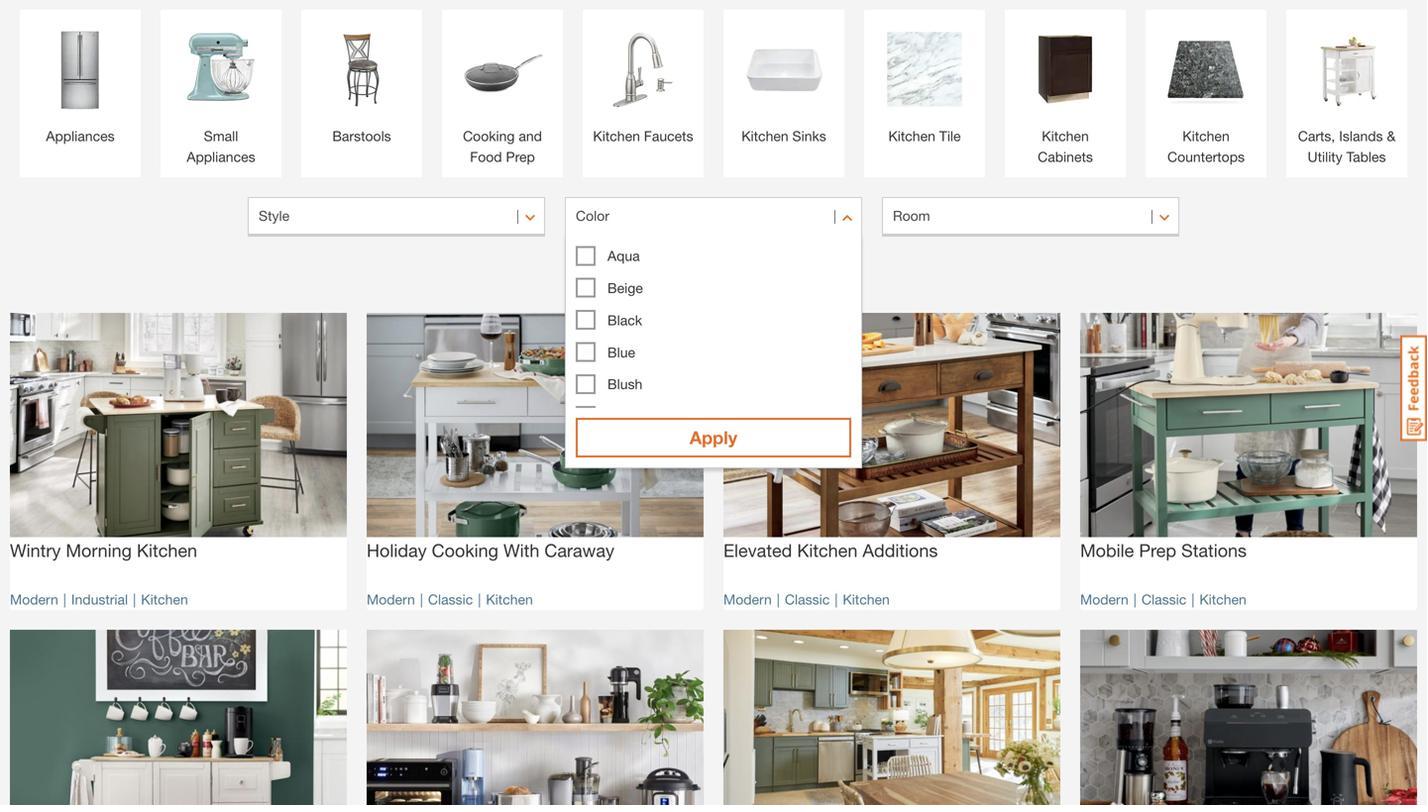 Task type: describe. For each thing, give the bounding box(es) containing it.
modern link for wintry morning kitchen
[[10, 592, 58, 608]]

modern for holiday
[[367, 592, 415, 608]]

cabinets
[[1038, 149, 1093, 165]]

elevated kitchen additions link
[[724, 538, 1061, 580]]

carts, islands & utility tables link
[[1297, 20, 1398, 168]]

modern | classic | kitchen for kitchen
[[724, 592, 890, 608]]

apply
[[690, 427, 738, 449]]

elevated kitchen additions
[[724, 540, 938, 562]]

small appliances
[[187, 128, 255, 165]]

barstools image
[[311, 20, 412, 121]]

7 | from the left
[[1134, 592, 1137, 608]]

caraway
[[545, 540, 615, 562]]

kitchen countertops image
[[1156, 20, 1257, 121]]

prep inside cooking and food prep
[[506, 149, 535, 165]]

kitchen sinks link
[[734, 20, 835, 147]]

modern link for elevated kitchen additions
[[724, 592, 772, 608]]

carts,
[[1298, 128, 1336, 144]]

blue
[[608, 345, 635, 361]]

5 | from the left
[[777, 592, 780, 608]]

2 | from the left
[[133, 592, 136, 608]]

small appliances image
[[171, 20, 272, 121]]

3 | from the left
[[420, 592, 423, 608]]

kitchen sinks image
[[734, 20, 835, 121]]

with
[[504, 540, 540, 562]]

classic link for prep
[[1142, 592, 1187, 608]]

elevated
[[724, 540, 792, 562]]

kitchen cabinets
[[1038, 128, 1093, 165]]

1 | from the left
[[63, 592, 66, 608]]

room button
[[882, 197, 1180, 237]]

kitchen countertops
[[1168, 128, 1245, 165]]

carts, islands & utility tables
[[1298, 128, 1396, 165]]

small
[[204, 128, 238, 144]]

additions
[[863, 540, 938, 562]]

8 | from the left
[[1192, 592, 1195, 608]]

6 | from the left
[[835, 592, 838, 608]]

mobile prep stations link
[[1081, 538, 1418, 580]]

morning
[[66, 540, 132, 562]]

kitchen link for with
[[486, 592, 533, 608]]

wintry morning kitchen link
[[10, 538, 347, 580]]

kitchen tile image
[[874, 20, 976, 121]]

beige
[[608, 280, 643, 297]]

industrial link
[[71, 592, 128, 608]]

holiday cooking with caraway
[[367, 540, 615, 562]]

utility
[[1308, 149, 1343, 165]]

kitchen cabinets link
[[1015, 20, 1116, 168]]

modern link for holiday cooking with caraway
[[367, 592, 415, 608]]

carts, islands & utility tables image
[[1297, 20, 1398, 121]]

feedback link image
[[1401, 335, 1428, 442]]

kitchen left tile on the top right of page
[[889, 128, 936, 144]]

appliances inside small appliances "link"
[[187, 149, 255, 165]]

appliances image
[[30, 20, 131, 121]]

stations
[[1182, 540, 1247, 562]]

kitchen tile
[[889, 128, 961, 144]]

food
[[470, 149, 502, 165]]

kitchen sinks
[[742, 128, 827, 144]]

modern link for mobile prep stations
[[1081, 592, 1129, 608]]

sinks
[[793, 128, 827, 144]]

kitchen link for stations
[[1200, 592, 1247, 608]]

kitchen right morning
[[137, 540, 197, 562]]

tile
[[940, 128, 961, 144]]

&
[[1387, 128, 1396, 144]]

classic link for kitchen
[[785, 592, 830, 608]]

wintry morning kitchen
[[10, 540, 197, 562]]



Task type: locate. For each thing, give the bounding box(es) containing it.
classic down holiday cooking with caraway at the bottom of the page
[[428, 592, 473, 608]]

| down holiday cooking with caraway at the bottom of the page
[[478, 592, 481, 608]]

kitchen faucets
[[593, 128, 694, 144]]

0 vertical spatial cooking
[[463, 128, 515, 144]]

islands
[[1340, 128, 1384, 144]]

kitchen cabinets image
[[1015, 20, 1116, 121]]

holiday cooking with caraway link
[[367, 538, 704, 580]]

2 modern | classic | kitchen from the left
[[724, 592, 890, 608]]

classic link down mobile prep stations
[[1142, 592, 1187, 608]]

brown
[[608, 409, 648, 425]]

and
[[519, 128, 542, 144]]

0 vertical spatial prep
[[506, 149, 535, 165]]

kitchen link
[[141, 592, 188, 608], [486, 592, 533, 608], [843, 592, 890, 608], [1200, 592, 1247, 608]]

1 classic link from the left
[[428, 592, 473, 608]]

kitchen left the faucets
[[593, 128, 640, 144]]

kitchen down elevated kitchen additions link
[[843, 592, 890, 608]]

prep inside mobile prep stations link
[[1139, 540, 1177, 562]]

modern down wintry
[[10, 592, 58, 608]]

2 horizontal spatial modern | classic | kitchen
[[1081, 592, 1247, 608]]

appliances link
[[30, 20, 131, 147]]

modern for elevated
[[724, 592, 772, 608]]

1 vertical spatial cooking
[[432, 540, 499, 562]]

cooking up the food
[[463, 128, 515, 144]]

classic link down elevated kitchen additions
[[785, 592, 830, 608]]

room
[[893, 208, 931, 224]]

holiday
[[367, 540, 427, 562]]

modern link down the holiday
[[367, 592, 415, 608]]

1 kitchen link from the left
[[141, 592, 188, 608]]

modern | industrial | kitchen
[[10, 592, 188, 608]]

4 modern from the left
[[1081, 592, 1129, 608]]

0 horizontal spatial classic
[[428, 592, 473, 608]]

classic
[[428, 592, 473, 608], [785, 592, 830, 608], [1142, 592, 1187, 608]]

| down 'mobile'
[[1134, 592, 1137, 608]]

modern for mobile
[[1081, 592, 1129, 608]]

kitchen down wintry morning kitchen link
[[141, 592, 188, 608]]

3 modern | classic | kitchen from the left
[[1081, 592, 1247, 608]]

0 vertical spatial appliances
[[46, 128, 115, 144]]

1 vertical spatial appliances
[[187, 149, 255, 165]]

2 modern link from the left
[[367, 592, 415, 608]]

modern | classic | kitchen for cooking
[[367, 592, 533, 608]]

wintry
[[10, 540, 61, 562]]

kitchen link for additions
[[843, 592, 890, 608]]

| down elevated
[[777, 592, 780, 608]]

3 kitchen link from the left
[[843, 592, 890, 608]]

kitchen down "holiday cooking with caraway" 'link'
[[486, 592, 533, 608]]

3 classic link from the left
[[1142, 592, 1187, 608]]

blush
[[608, 377, 643, 393]]

barstools link
[[311, 20, 412, 147]]

0 horizontal spatial appliances
[[46, 128, 115, 144]]

modern | classic | kitchen down holiday cooking with caraway at the bottom of the page
[[367, 592, 533, 608]]

kitchen faucets link
[[593, 20, 694, 147]]

apply button
[[576, 418, 852, 458]]

mobile prep stations
[[1081, 540, 1247, 562]]

classic link
[[428, 592, 473, 608], [785, 592, 830, 608], [1142, 592, 1187, 608]]

kitchen link down "holiday cooking with caraway" 'link'
[[486, 592, 533, 608]]

modern down 'mobile'
[[1081, 592, 1129, 608]]

classic for cooking
[[428, 592, 473, 608]]

kitchen faucets image
[[593, 20, 694, 121]]

kitchen up 'cabinets'
[[1042, 128, 1089, 144]]

kitchen down mobile prep stations link
[[1200, 592, 1247, 608]]

modern for wintry
[[10, 592, 58, 608]]

appliances inside appliances link
[[46, 128, 115, 144]]

countertops
[[1168, 149, 1245, 165]]

modern link
[[10, 592, 58, 608], [367, 592, 415, 608], [724, 592, 772, 608], [1081, 592, 1129, 608]]

kitchen inside 'link'
[[742, 128, 789, 144]]

kitchen countertops link
[[1156, 20, 1257, 168]]

black
[[608, 312, 642, 329]]

kitchen link down mobile prep stations link
[[1200, 592, 1247, 608]]

4 kitchen link from the left
[[1200, 592, 1247, 608]]

color
[[576, 208, 610, 224]]

| left industrial link
[[63, 592, 66, 608]]

1 horizontal spatial classic
[[785, 592, 830, 608]]

kitchen
[[593, 128, 640, 144], [742, 128, 789, 144], [889, 128, 936, 144], [1042, 128, 1089, 144], [1183, 128, 1230, 144], [137, 540, 197, 562], [797, 540, 858, 562], [141, 592, 188, 608], [486, 592, 533, 608], [843, 592, 890, 608], [1200, 592, 1247, 608]]

small appliances link
[[171, 20, 272, 168]]

modern
[[10, 592, 58, 608], [367, 592, 415, 608], [724, 592, 772, 608], [1081, 592, 1129, 608]]

appliances
[[46, 128, 115, 144], [187, 149, 255, 165]]

4 modern link from the left
[[1081, 592, 1129, 608]]

| right industrial link
[[133, 592, 136, 608]]

2 horizontal spatial classic
[[1142, 592, 1187, 608]]

2 horizontal spatial classic link
[[1142, 592, 1187, 608]]

1 horizontal spatial appliances
[[187, 149, 255, 165]]

0 horizontal spatial classic link
[[428, 592, 473, 608]]

cooking left with
[[432, 540, 499, 562]]

1 horizontal spatial prep
[[1139, 540, 1177, 562]]

1 horizontal spatial modern | classic | kitchen
[[724, 592, 890, 608]]

kitchen link down wintry morning kitchen link
[[141, 592, 188, 608]]

modern link down elevated
[[724, 592, 772, 608]]

2 kitchen link from the left
[[486, 592, 533, 608]]

classic for kitchen
[[785, 592, 830, 608]]

classic link for cooking
[[428, 592, 473, 608]]

cooking and food prep
[[463, 128, 542, 165]]

|
[[63, 592, 66, 608], [133, 592, 136, 608], [420, 592, 423, 608], [478, 592, 481, 608], [777, 592, 780, 608], [835, 592, 838, 608], [1134, 592, 1137, 608], [1192, 592, 1195, 608]]

modern down elevated
[[724, 592, 772, 608]]

cooking
[[463, 128, 515, 144], [432, 540, 499, 562]]

modern down the holiday
[[367, 592, 415, 608]]

3 modern from the left
[[724, 592, 772, 608]]

1 classic from the left
[[428, 592, 473, 608]]

| down elevated kitchen additions
[[835, 592, 838, 608]]

classic down mobile prep stations
[[1142, 592, 1187, 608]]

modern link down wintry
[[10, 592, 58, 608]]

1 vertical spatial prep
[[1139, 540, 1177, 562]]

modern | classic | kitchen down elevated kitchen additions
[[724, 592, 890, 608]]

style button
[[248, 197, 545, 237]]

3 classic from the left
[[1142, 592, 1187, 608]]

prep
[[506, 149, 535, 165], [1139, 540, 1177, 562]]

faucets
[[644, 128, 694, 144]]

classic down elevated kitchen additions
[[785, 592, 830, 608]]

1 modern link from the left
[[10, 592, 58, 608]]

kitchen up "countertops"
[[1183, 128, 1230, 144]]

kitchen link down elevated kitchen additions link
[[843, 592, 890, 608]]

appliances down the "small"
[[187, 149, 255, 165]]

kitchen inside kitchen cabinets
[[1042, 128, 1089, 144]]

kitchen tile link
[[874, 20, 976, 147]]

stretchy image image
[[10, 313, 347, 538], [367, 313, 704, 538], [724, 313, 1061, 538], [1081, 313, 1418, 538], [10, 630, 347, 806], [367, 630, 704, 806], [724, 630, 1061, 806], [1081, 630, 1418, 806]]

0 horizontal spatial prep
[[506, 149, 535, 165]]

barstools
[[332, 128, 391, 144]]

appliances down 'appliances' image
[[46, 128, 115, 144]]

cooking and food prep link
[[452, 20, 553, 168]]

prep right 'mobile'
[[1139, 540, 1177, 562]]

0 horizontal spatial modern | classic | kitchen
[[367, 592, 533, 608]]

classic link down holiday cooking with caraway at the bottom of the page
[[428, 592, 473, 608]]

kitchen inside kitchen countertops
[[1183, 128, 1230, 144]]

aqua
[[608, 248, 640, 265]]

2 classic link from the left
[[785, 592, 830, 608]]

modern | classic | kitchen for prep
[[1081, 592, 1247, 608]]

1 horizontal spatial classic link
[[785, 592, 830, 608]]

industrial
[[71, 592, 128, 608]]

cooking inside cooking and food prep
[[463, 128, 515, 144]]

cooking and food prep image
[[452, 20, 553, 121]]

4 | from the left
[[478, 592, 481, 608]]

| down stations
[[1192, 592, 1195, 608]]

mobile
[[1081, 540, 1134, 562]]

2 classic from the left
[[785, 592, 830, 608]]

cooking inside 'link'
[[432, 540, 499, 562]]

1 modern | classic | kitchen from the left
[[367, 592, 533, 608]]

kitchen right elevated
[[797, 540, 858, 562]]

| down the holiday
[[420, 592, 423, 608]]

kitchen link for kitchen
[[141, 592, 188, 608]]

classic for prep
[[1142, 592, 1187, 608]]

style
[[259, 208, 290, 224]]

3 modern link from the left
[[724, 592, 772, 608]]

modern | classic | kitchen
[[367, 592, 533, 608], [724, 592, 890, 608], [1081, 592, 1247, 608]]

prep down and
[[506, 149, 535, 165]]

modern link down 'mobile'
[[1081, 592, 1129, 608]]

kitchen left sinks
[[742, 128, 789, 144]]

tables
[[1347, 149, 1386, 165]]

1 modern from the left
[[10, 592, 58, 608]]

modern | classic | kitchen down mobile prep stations
[[1081, 592, 1247, 608]]

2 modern from the left
[[367, 592, 415, 608]]



Task type: vqa. For each thing, say whether or not it's contained in the screenshot.
Beige
yes



